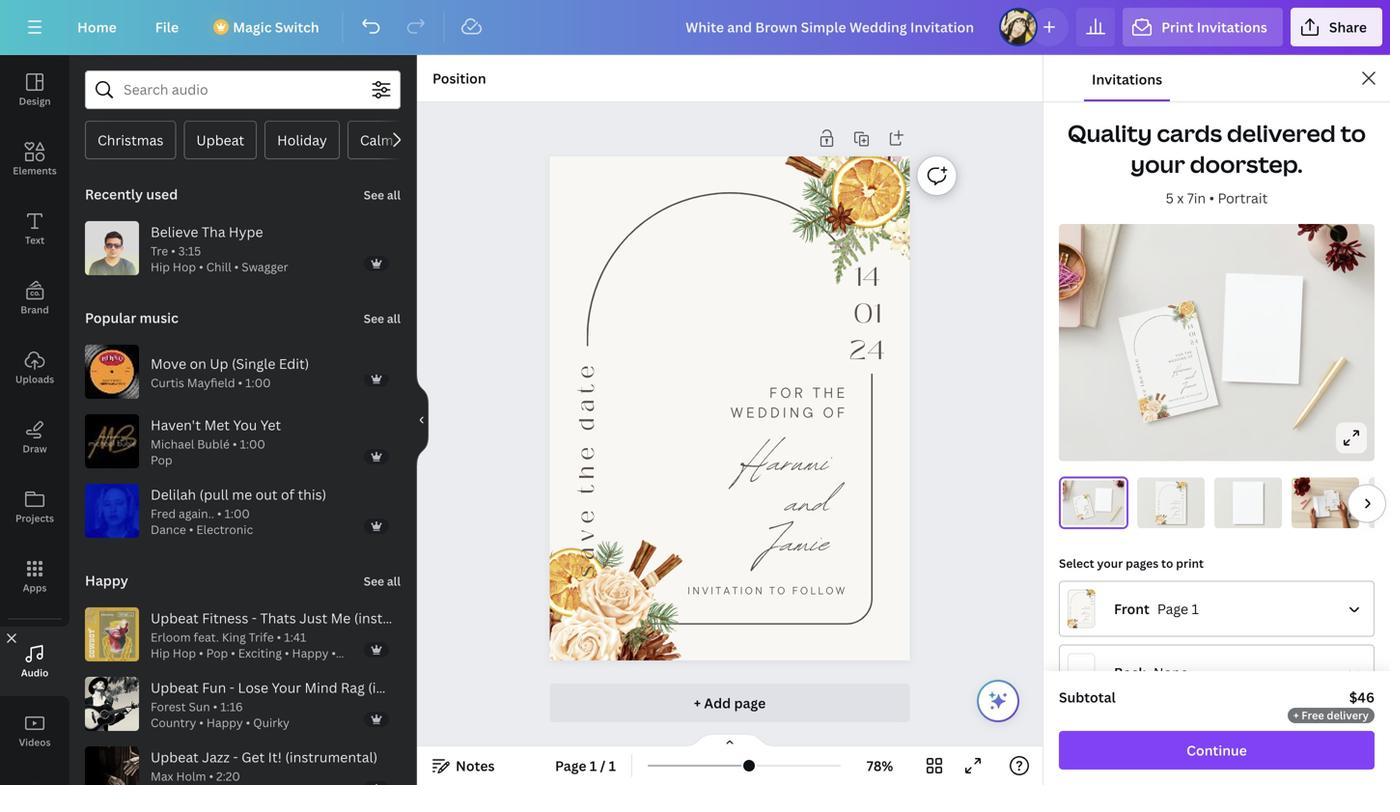 Task type: locate. For each thing, give the bounding box(es) containing it.
2 horizontal spatial 1
[[1192, 600, 1200, 618]]

1 vertical spatial for the wedding of
[[731, 383, 849, 421]]

upbeat jazz - get it! (instrumental)
[[151, 748, 378, 766]]

(instrumental) right "it!"
[[285, 748, 378, 766]]

2 vertical spatial happy
[[207, 715, 243, 731]]

14 01 24 save the date for the wedding of invitation to follow harumi and jamie
[[1326, 494, 1339, 508], [1076, 499, 1091, 516]]

hip inside erloom feat. king trife • 1:41 hip hop • pop • exciting • happy • inspiring
[[151, 645, 170, 661]]

happy
[[85, 571, 128, 590], [292, 645, 329, 661], [207, 715, 243, 731]]

feat.
[[194, 629, 219, 645]]

wedding
[[1169, 356, 1188, 364], [731, 403, 817, 421], [1333, 500, 1336, 501], [1172, 503, 1179, 504], [1084, 506, 1088, 508]]

1:00 inside michael bublé • 1:00 pop
[[240, 436, 265, 452]]

happy down 1:16
[[207, 715, 243, 731]]

the
[[1185, 350, 1194, 356], [1138, 375, 1147, 387], [813, 383, 849, 401], [571, 441, 603, 494], [1336, 499, 1338, 500], [1179, 501, 1182, 502], [1326, 502, 1328, 504], [1088, 505, 1089, 506], [1158, 506, 1161, 510], [1077, 510, 1079, 513]]

0 vertical spatial invitations
[[1198, 18, 1268, 36]]

fred
[[151, 506, 176, 522]]

0 vertical spatial invitation to follow
[[1169, 392, 1203, 403]]

see all button for used
[[362, 175, 403, 213]]

1 horizontal spatial invitation to follow
[[1169, 392, 1203, 403]]

1 vertical spatial pop
[[206, 645, 228, 661]]

+ free delivery
[[1294, 708, 1370, 723]]

1 down print
[[1192, 600, 1200, 618]]

edit)
[[279, 354, 309, 373]]

+ left free
[[1294, 708, 1300, 723]]

1 hip from the top
[[151, 259, 170, 275]]

elements
[[13, 164, 57, 177]]

2 vertical spatial all
[[387, 573, 401, 589]]

see for used
[[364, 187, 385, 203]]

invitations button
[[1085, 55, 1171, 101]]

see
[[364, 187, 385, 203], [364, 311, 385, 326], [364, 573, 385, 589]]

pop inside michael bublé • 1:00 pop
[[151, 452, 173, 468]]

page right front
[[1158, 600, 1189, 618]]

uploads
[[15, 373, 54, 386]]

hop
[[173, 259, 196, 275], [173, 645, 196, 661]]

1 horizontal spatial +
[[1294, 708, 1300, 723]]

0 vertical spatial (instrumental)
[[354, 609, 447, 627]]

home
[[77, 18, 117, 36]]

1 horizontal spatial pop
[[206, 645, 228, 661]]

fred again.. • 1:00 dance • electronic
[[151, 506, 253, 538]]

1:00 for me
[[225, 506, 250, 522]]

1 vertical spatial see all
[[364, 311, 401, 326]]

1 horizontal spatial invitations
[[1198, 18, 1268, 36]]

max holm • 2:20
[[151, 768, 240, 784]]

dance
[[151, 522, 186, 538]]

2 see all button from the top
[[362, 298, 403, 337]]

invitation
[[1169, 396, 1186, 403], [1332, 507, 1335, 508], [1084, 515, 1088, 516], [1168, 518, 1175, 519], [688, 584, 765, 597]]

2 vertical spatial see all button
[[362, 561, 403, 600]]

invitations inside button
[[1093, 70, 1163, 88]]

1 left /
[[590, 757, 597, 775]]

1 vertical spatial -
[[230, 679, 235, 697]]

1 hop from the top
[[173, 259, 196, 275]]

1 horizontal spatial save the date
[[1134, 358, 1151, 405]]

1 horizontal spatial 1
[[609, 757, 616, 775]]

happy inside erloom feat. king trife • 1:41 hip hop • pop • exciting • happy • inspiring
[[292, 645, 329, 661]]

$46
[[1350, 688, 1376, 707]]

apps button
[[0, 542, 70, 611]]

display preview 3 of the design image
[[1215, 477, 1283, 528]]

magic switch button
[[202, 8, 335, 46]]

invitations inside dropdown button
[[1198, 18, 1268, 36]]

1 horizontal spatial page
[[1158, 600, 1189, 618]]

0 vertical spatial happy
[[85, 571, 128, 590]]

- up trife
[[252, 609, 257, 627]]

2 hop from the top
[[173, 645, 196, 661]]

upbeat up max
[[151, 748, 199, 766]]

- right fun
[[230, 679, 235, 697]]

invitation to follow harumi and jamie
[[1168, 505, 1182, 519]]

0 vertical spatial all
[[387, 187, 401, 203]]

and inside invitation to follow harumi and jamie
[[1176, 508, 1180, 514]]

0 vertical spatial see
[[364, 187, 385, 203]]

just
[[300, 609, 328, 627]]

0 horizontal spatial page
[[555, 757, 587, 775]]

1 vertical spatial 1:00
[[240, 436, 265, 452]]

1 vertical spatial happy
[[292, 645, 329, 661]]

country
[[151, 715, 196, 731]]

2 see from the top
[[364, 311, 385, 326]]

upbeat
[[196, 131, 245, 149], [151, 609, 199, 627], [151, 679, 199, 697], [151, 748, 199, 766]]

jamie
[[1182, 377, 1199, 395], [1335, 504, 1338, 507], [766, 509, 831, 577], [1087, 511, 1090, 514], [1175, 512, 1180, 517]]

1 vertical spatial hip
[[151, 645, 170, 661]]

text
[[25, 234, 45, 247]]

1:00
[[246, 375, 271, 391], [240, 436, 265, 452], [225, 506, 250, 522]]

page
[[1158, 600, 1189, 618], [555, 757, 587, 775]]

1 see all from the top
[[364, 187, 401, 203]]

0 horizontal spatial pop
[[151, 452, 173, 468]]

hop up inspiring
[[173, 645, 196, 661]]

side panel tab list
[[0, 55, 70, 785]]

2 horizontal spatial happy
[[292, 645, 329, 661]]

Design title text field
[[671, 8, 992, 46]]

2 hip from the top
[[151, 645, 170, 661]]

happy down the 1:41
[[292, 645, 329, 661]]

and jamie
[[1182, 369, 1199, 395]]

see all
[[364, 187, 401, 203], [364, 311, 401, 326], [364, 573, 401, 589]]

1 see all button from the top
[[362, 175, 403, 213]]

0 vertical spatial see all button
[[362, 175, 403, 213]]

0 horizontal spatial 14 01 24
[[850, 257, 886, 371]]

0 horizontal spatial happy
[[85, 571, 128, 590]]

pop down feat.
[[206, 645, 228, 661]]

upbeat inside upbeat button
[[196, 131, 245, 149]]

harumi
[[1172, 360, 1195, 379], [741, 428, 831, 496], [1333, 501, 1337, 504], [1173, 505, 1180, 511], [1085, 507, 1090, 511]]

see for music
[[364, 311, 385, 326]]

country, happy, quirky, 76 seconds element
[[151, 699, 290, 731]]

it!
[[268, 748, 282, 766]]

apps
[[23, 582, 47, 595]]

your up 5
[[1132, 148, 1186, 180]]

hip down the tre
[[151, 259, 170, 275]]

invitations up quality
[[1093, 70, 1163, 88]]

- left get
[[233, 748, 238, 766]]

hop down 3:15 in the top left of the page
[[173, 259, 196, 275]]

(instrumental) right rag
[[368, 679, 461, 697]]

7in
[[1188, 189, 1207, 207]]

rag
[[341, 679, 365, 697]]

14
[[854, 257, 881, 297], [1187, 322, 1195, 332], [1182, 490, 1185, 494], [1337, 494, 1339, 495], [1088, 499, 1090, 501]]

1 horizontal spatial happy
[[207, 715, 243, 731]]

page 1 / 1
[[555, 757, 616, 775]]

hype
[[229, 223, 263, 241]]

1:00 down you
[[240, 436, 265, 452]]

upbeat down 'search audio' search field
[[196, 131, 245, 149]]

1 all from the top
[[387, 187, 401, 203]]

front
[[1115, 600, 1150, 618]]

all
[[387, 187, 401, 203], [387, 311, 401, 326], [387, 573, 401, 589]]

hip
[[151, 259, 170, 275], [151, 645, 170, 661]]

0 vertical spatial pop
[[151, 452, 173, 468]]

and
[[1184, 369, 1197, 385], [786, 469, 831, 537], [1335, 502, 1337, 505], [1176, 508, 1180, 514], [1087, 509, 1090, 512]]

invitations right print
[[1198, 18, 1268, 36]]

3 see all from the top
[[364, 573, 401, 589]]

tre • 3:15 hip hop • chill • swagger
[[151, 243, 288, 275]]

0 vertical spatial see all
[[364, 187, 401, 203]]

Search audio search field
[[124, 71, 362, 108]]

• left the 1:41
[[277, 629, 281, 645]]

hip down erloom
[[151, 645, 170, 661]]

follow
[[1191, 392, 1203, 397], [1336, 507, 1338, 508], [1089, 514, 1091, 515], [1177, 518, 1182, 519], [793, 584, 848, 597]]

(single
[[232, 354, 276, 373]]

2 all from the top
[[387, 311, 401, 326]]

king
[[222, 629, 246, 645]]

back none
[[1115, 663, 1189, 682]]

holiday button
[[265, 121, 340, 159]]

1 vertical spatial page
[[555, 757, 587, 775]]

2 see all from the top
[[364, 311, 401, 326]]

quality
[[1068, 117, 1153, 149]]

0 vertical spatial your
[[1132, 148, 1186, 180]]

1 vertical spatial see
[[364, 311, 385, 326]]

curtis
[[151, 375, 184, 391]]

date inside 14 01 24 save the date
[[1158, 499, 1161, 505]]

1 vertical spatial all
[[387, 311, 401, 326]]

14 01 24 save the date for the wedding of invitation to follow harumi and jamie up "select"
[[1076, 499, 1091, 516]]

1 right /
[[609, 757, 616, 775]]

sun
[[189, 699, 210, 715]]

pop down michael
[[151, 452, 173, 468]]

happy right apps button
[[85, 571, 128, 590]]

calm
[[360, 131, 394, 149]]

1 horizontal spatial 14 01 24 save the date for the wedding of invitation to follow harumi and jamie
[[1326, 494, 1339, 508]]

date
[[1134, 358, 1144, 374], [571, 360, 603, 431], [1326, 499, 1328, 502], [1158, 499, 1161, 505], [1076, 506, 1079, 510]]

1 vertical spatial see all button
[[362, 298, 403, 337]]

and inside and jamie
[[1184, 369, 1197, 385]]

• up electronic
[[217, 506, 222, 522]]

get
[[242, 748, 265, 766]]

you
[[233, 416, 257, 434]]

0 horizontal spatial invitation to follow
[[688, 584, 848, 597]]

upbeat up erloom
[[151, 609, 199, 627]]

elements button
[[0, 125, 70, 194]]

your left pages
[[1098, 555, 1124, 571]]

1 horizontal spatial your
[[1132, 148, 1186, 180]]

jamie inside invitation to follow harumi and jamie
[[1175, 512, 1180, 517]]

upbeat down inspiring
[[151, 679, 199, 697]]

3 all from the top
[[387, 573, 401, 589]]

2 vertical spatial see
[[364, 573, 385, 589]]

1 see from the top
[[364, 187, 385, 203]]

thats
[[260, 609, 296, 627]]

24
[[850, 330, 886, 371], [1190, 337, 1200, 347], [1182, 496, 1185, 500], [1337, 497, 1339, 498], [1089, 502, 1091, 504]]

+ add page
[[694, 694, 766, 712]]

save the date
[[1134, 358, 1151, 405], [571, 360, 603, 578]]

2 vertical spatial 1:00
[[225, 506, 250, 522]]

0 horizontal spatial +
[[694, 694, 701, 712]]

+ for + free delivery
[[1294, 708, 1300, 723]]

1:00 down delilah (pull me out of this)
[[225, 506, 250, 522]]

3:15
[[178, 243, 201, 259]]

+
[[694, 694, 701, 712], [1294, 708, 1300, 723]]

the inside 14 01 24 save the date
[[1158, 506, 1161, 510]]

1 vertical spatial your
[[1098, 555, 1124, 571]]

- for get
[[233, 748, 238, 766]]

0 vertical spatial hop
[[173, 259, 196, 275]]

none
[[1154, 663, 1189, 682]]

hip hop, pop, exciting, happy, inspiring, 101 seconds element
[[151, 629, 385, 678]]

invitations
[[1198, 18, 1268, 36], [1093, 70, 1163, 88]]

1 vertical spatial hop
[[173, 645, 196, 661]]

hide image
[[416, 374, 429, 467]]

draw
[[23, 442, 47, 455]]

14 01 24 save the date for the wedding of invitation to follow harumi and jamie left the display preview 5 of the design image at the bottom right of page
[[1326, 494, 1339, 508]]

•
[[1210, 189, 1215, 207], [171, 243, 176, 259], [199, 259, 204, 275], [234, 259, 239, 275], [238, 375, 243, 391], [233, 436, 237, 452], [217, 506, 222, 522], [189, 522, 194, 538], [277, 629, 281, 645], [199, 645, 204, 661], [231, 645, 236, 661], [285, 645, 289, 661], [332, 645, 336, 661], [213, 699, 218, 715], [199, 715, 204, 731], [246, 715, 250, 731], [209, 768, 214, 784]]

to inside quality cards delivered to your doorstep. 5 x 7in • portrait
[[1341, 117, 1367, 149]]

0 vertical spatial -
[[252, 609, 257, 627]]

1:00 down (single
[[246, 375, 271, 391]]

follow inside invitation to follow harumi and jamie
[[1177, 518, 1182, 519]]

(instrumental) right me
[[354, 609, 447, 627]]

add
[[705, 694, 731, 712]]

• right "7in" on the right of the page
[[1210, 189, 1215, 207]]

3 see from the top
[[364, 573, 385, 589]]

page left /
[[555, 757, 587, 775]]

fun
[[202, 679, 226, 697]]

out
[[256, 485, 278, 504]]

of
[[1188, 354, 1195, 359], [824, 403, 849, 421], [281, 485, 295, 504], [1337, 500, 1338, 500], [1180, 503, 1182, 504], [1088, 506, 1090, 507]]

pop, 60 seconds element
[[151, 436, 265, 468]]

1 vertical spatial invitations
[[1093, 70, 1163, 88]]

+ inside button
[[694, 694, 701, 712]]

1:00 inside fred again.. • 1:00 dance • electronic
[[225, 506, 250, 522]]

• right bublé
[[233, 436, 237, 452]]

2 vertical spatial see all
[[364, 573, 401, 589]]

2 vertical spatial -
[[233, 748, 238, 766]]

hip hop, chill, swagger, 195 seconds element
[[151, 243, 288, 275]]

popular
[[85, 309, 136, 327]]

0 horizontal spatial 1
[[590, 757, 597, 775]]

+ left add
[[694, 694, 701, 712]]

14 01 24
[[850, 257, 886, 371], [1187, 322, 1200, 347]]

0 vertical spatial hip
[[151, 259, 170, 275]]

0 horizontal spatial invitations
[[1093, 70, 1163, 88]]

2 vertical spatial for the wedding of
[[1172, 501, 1182, 504]]

3 see all button from the top
[[362, 561, 403, 600]]

+ for + add page
[[694, 694, 701, 712]]

notes button
[[425, 751, 503, 781]]



Task type: vqa. For each thing, say whether or not it's contained in the screenshot.
Pro in the button
no



Task type: describe. For each thing, give the bounding box(es) containing it.
upbeat fun - lose your mind rag (instrumental)
[[151, 679, 461, 697]]

select your pages to print element
[[1060, 581, 1376, 701]]

delilah
[[151, 485, 196, 504]]

- for thats
[[252, 609, 257, 627]]

file button
[[140, 8, 194, 46]]

harumi inside invitation to follow harumi and jamie
[[1173, 505, 1180, 511]]

invitation inside invitation to follow harumi and jamie
[[1168, 518, 1175, 519]]

used
[[146, 185, 178, 203]]

2:20
[[216, 768, 240, 784]]

holiday
[[277, 131, 327, 149]]

0 vertical spatial 1:00
[[246, 375, 271, 391]]

• right sun
[[213, 699, 218, 715]]

• right chill
[[234, 259, 239, 275]]

videos button
[[0, 696, 70, 766]]

• down move on up (single edit)
[[238, 375, 243, 391]]

see all for music
[[364, 311, 401, 326]]

• down again..
[[189, 522, 194, 538]]

magic
[[233, 18, 272, 36]]

draw button
[[0, 403, 70, 472]]

(pull
[[199, 485, 229, 504]]

14 01 24 save the date
[[1158, 490, 1185, 517]]

0 horizontal spatial your
[[1098, 555, 1124, 571]]

haven't met you yet
[[151, 416, 281, 434]]

1:41
[[284, 629, 306, 645]]

back
[[1115, 663, 1146, 682]]

believe tha hype
[[151, 223, 263, 241]]

forest sun • 1:16 country • happy • quirky
[[151, 699, 290, 731]]

24 inside 14 01 24 save the date
[[1182, 496, 1185, 500]]

uploads button
[[0, 333, 70, 403]]

again..
[[179, 506, 214, 522]]

canva assistant image
[[987, 690, 1010, 713]]

continue button
[[1060, 731, 1376, 770]]

78% button
[[849, 751, 912, 781]]

subtotal
[[1060, 688, 1116, 707]]

this)
[[298, 485, 327, 504]]

position button
[[425, 63, 494, 94]]

0 vertical spatial page
[[1158, 600, 1189, 618]]

believe
[[151, 223, 198, 241]]

main menu bar
[[0, 0, 1391, 55]]

audio
[[21, 667, 49, 680]]

78%
[[867, 757, 894, 775]]

electronic
[[196, 522, 253, 538]]

chill
[[206, 259, 232, 275]]

erloom
[[151, 629, 191, 645]]

• inside quality cards delivered to your doorstep. 5 x 7in • portrait
[[1210, 189, 1215, 207]]

trife
[[249, 629, 274, 645]]

upbeat for upbeat
[[196, 131, 245, 149]]

• left 2:20
[[209, 768, 214, 784]]

inspiring
[[151, 662, 199, 678]]

christmas
[[98, 131, 164, 149]]

your inside quality cards delivered to your doorstep. 5 x 7in • portrait
[[1132, 148, 1186, 180]]

delilah (pull me out of this)
[[151, 485, 327, 504]]

upbeat for upbeat jazz - get it! (instrumental)
[[151, 748, 199, 766]]

yet
[[261, 416, 281, 434]]

• down feat.
[[199, 645, 204, 661]]

upbeat for upbeat fun - lose your mind rag (instrumental)
[[151, 679, 199, 697]]

dance, electronic, 60 seconds element
[[151, 506, 253, 538]]

1 vertical spatial invitation to follow
[[688, 584, 848, 597]]

1 horizontal spatial 14 01 24
[[1187, 322, 1200, 347]]

1:00 for you
[[240, 436, 265, 452]]

delivery
[[1328, 708, 1370, 723]]

met
[[204, 416, 230, 434]]

• down me
[[332, 645, 336, 661]]

• left quirky
[[246, 715, 250, 731]]

magic switch
[[233, 18, 319, 36]]

tre
[[151, 243, 168, 259]]

quirky
[[253, 715, 290, 731]]

music
[[140, 309, 179, 327]]

to inside invitation to follow harumi and jamie
[[1175, 518, 1177, 519]]

show pages image
[[684, 733, 777, 749]]

1 vertical spatial (instrumental)
[[368, 679, 461, 697]]

pop inside erloom feat. king trife • 1:41 hip hop • pop • exciting • happy • inspiring
[[206, 645, 228, 661]]

all for music
[[387, 311, 401, 326]]

me
[[331, 609, 351, 627]]

• inside michael bublé • 1:00 pop
[[233, 436, 237, 452]]

see all for used
[[364, 187, 401, 203]]

14 inside 14 01 24 save the date
[[1182, 490, 1185, 494]]

- for lose
[[230, 679, 235, 697]]

+ add page button
[[550, 684, 910, 723]]

bublé
[[197, 436, 230, 452]]

design
[[19, 95, 51, 108]]

upbeat fitness - thats just me (instrumental)
[[151, 609, 447, 627]]

popular music
[[85, 309, 179, 327]]

0 vertical spatial for the wedding of
[[1169, 350, 1195, 364]]

up
[[210, 354, 229, 373]]

upbeat for upbeat fitness - thats just me (instrumental)
[[151, 609, 199, 627]]

to inside invitation to follow
[[1186, 395, 1191, 399]]

hop inside tre • 3:15 hip hop • chill • swagger
[[173, 259, 196, 275]]

portrait
[[1219, 189, 1269, 207]]

• down king
[[231, 645, 236, 661]]

christmas button
[[85, 121, 176, 159]]

on
[[190, 354, 207, 373]]

• right the tre
[[171, 243, 176, 259]]

notes
[[456, 757, 495, 775]]

save inside 14 01 24 save the date
[[1158, 511, 1161, 517]]

0 horizontal spatial save the date
[[571, 360, 603, 578]]

your
[[272, 679, 301, 697]]

mind
[[305, 679, 338, 697]]

calm button
[[348, 121, 406, 159]]

doorstep.
[[1191, 148, 1304, 180]]

page
[[735, 694, 766, 712]]

move on up (single edit)
[[151, 354, 309, 373]]

move
[[151, 354, 186, 373]]

• left chill
[[199, 259, 204, 275]]

brand button
[[0, 264, 70, 333]]

michael bublé • 1:00 pop
[[151, 436, 265, 468]]

max
[[151, 768, 173, 784]]

delivered
[[1228, 117, 1337, 149]]

exciting
[[238, 645, 282, 661]]

curtis mayfield • 1:00
[[151, 375, 271, 391]]

me
[[232, 485, 252, 504]]

2 vertical spatial (instrumental)
[[285, 748, 378, 766]]

free
[[1302, 708, 1325, 723]]

all for used
[[387, 187, 401, 203]]

see all button for music
[[362, 298, 403, 337]]

1 inside select your pages to print element
[[1192, 600, 1200, 618]]

happy inside forest sun • 1:16 country • happy • quirky
[[207, 715, 243, 731]]

• down sun
[[199, 715, 204, 731]]

print invitations button
[[1123, 8, 1284, 46]]

• down the 1:41
[[285, 645, 289, 661]]

print invitations
[[1162, 18, 1268, 36]]

5
[[1167, 189, 1175, 207]]

0 horizontal spatial 14 01 24 save the date for the wedding of invitation to follow harumi and jamie
[[1076, 499, 1091, 516]]

01 inside 14 01 24 save the date
[[1182, 493, 1185, 497]]

haven't
[[151, 416, 201, 434]]

erloom feat. king trife • 1:41 hip hop • pop • exciting • happy • inspiring
[[151, 629, 336, 678]]

holm
[[176, 768, 206, 784]]

text button
[[0, 194, 70, 264]]

swagger
[[242, 259, 288, 275]]

pages
[[1126, 555, 1159, 571]]

display preview 5 of the design image
[[1370, 477, 1391, 528]]

hop inside erloom feat. king trife • 1:41 hip hop • pop • exciting • happy • inspiring
[[173, 645, 196, 661]]

hip inside tre • 3:15 hip hop • chill • swagger
[[151, 259, 170, 275]]

design button
[[0, 55, 70, 125]]



